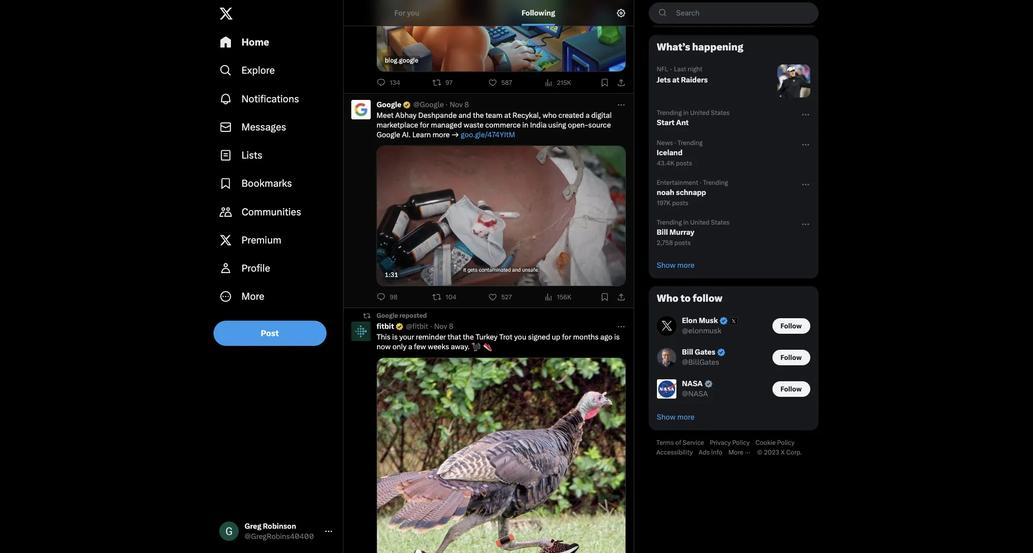 Task type: locate. For each thing, give the bounding box(es) containing it.
8 up and
[[465, 101, 469, 109]]

in for bill
[[684, 219, 689, 226]]

in up murray
[[684, 219, 689, 226]]

@google
[[414, 101, 444, 109]]

· right news
[[675, 139, 677, 147]]

policy up more dropdown button
[[733, 440, 750, 447]]

0 vertical spatial a
[[586, 111, 590, 120]]

bill up 2,758 at the right
[[657, 228, 669, 237]]

2 show more from the top
[[657, 413, 695, 422]]

1 vertical spatial show more link
[[650, 405, 819, 430]]

@nasa
[[683, 390, 709, 399]]

0 horizontal spatial you
[[407, 8, 420, 17]]

show down 2,758 at the right
[[657, 261, 676, 270]]

follow button
[[773, 318, 811, 334], [773, 350, 811, 365], [773, 381, 811, 397]]

verified account image inside the bill gates link
[[717, 348, 726, 357]]

2 follow from the top
[[781, 354, 803, 362]]

following
[[522, 8, 556, 17]]

verified account image right gates
[[717, 348, 726, 357]]

cookie policy link
[[756, 440, 801, 447]]

0 vertical spatial posts
[[677, 160, 693, 167]]

0 horizontal spatial a
[[408, 343, 413, 352]]

verified account image
[[395, 322, 404, 331], [717, 348, 726, 357]]

the up 'waste'
[[473, 111, 484, 120]]

you inside tab list
[[407, 8, 420, 17]]

0 horizontal spatial policy
[[733, 440, 750, 447]]

united up murray
[[691, 219, 710, 226]]

for up learn
[[420, 121, 429, 130]]

show more inside "who to follow" section
[[657, 413, 695, 422]]

google reposted
[[377, 312, 427, 319]]

· for entertainment
[[700, 179, 702, 186]]

nov 8 link up that
[[434, 322, 454, 332]]

policy for privacy policy
[[733, 440, 750, 447]]

· inside nfl · last night jets at raiders
[[671, 65, 673, 74]]

0 horizontal spatial bill
[[657, 228, 669, 237]]

ads
[[699, 449, 711, 457]]

1 vertical spatial follow
[[781, 354, 803, 362]]

states inside the trending in united states start ant
[[712, 109, 730, 117]]

more down @nasa
[[678, 413, 695, 422]]

0 horizontal spatial 8
[[449, 322, 454, 331]]

1 vertical spatial 8
[[449, 322, 454, 331]]

cookie policy accessibility
[[657, 440, 795, 457]]

who
[[543, 111, 557, 120]]

0 horizontal spatial verified account image
[[403, 100, 412, 109]]

more for 2nd show more link from the top
[[678, 413, 695, 422]]

iceland
[[657, 149, 683, 157]]

156k link
[[544, 292, 576, 302]]

© 2023 x corp.
[[758, 449, 803, 457]]

verified account image right musk
[[720, 317, 729, 326]]

verified account image inside google link
[[403, 100, 412, 109]]

show more link up privacy policy link
[[650, 405, 819, 430]]

who
[[657, 293, 679, 304]]

0 vertical spatial nov 8 link
[[450, 100, 469, 110]]

trending up murray
[[657, 219, 683, 226]]

this
[[377, 333, 391, 342]]

2 vertical spatial verified account image
[[704, 380, 713, 389]]

1 vertical spatial the
[[463, 333, 474, 342]]

at inside nfl · last night jets at raiders
[[673, 76, 680, 84]]

more down privacy policy link
[[729, 449, 744, 457]]

trot
[[500, 333, 513, 342]]

trending up schnapp
[[704, 179, 729, 186]]

at down last
[[673, 76, 680, 84]]

a inside the this is your reminder that the turkey trot you signed up for months ago is now only a few weeks away.
[[408, 343, 413, 352]]

trending down ant
[[678, 139, 703, 147]]

the up 🦃 image
[[463, 333, 474, 342]]

1 follow from the top
[[781, 322, 803, 330]]

at
[[673, 76, 680, 84], [504, 111, 511, 120]]

0 horizontal spatial verified account image
[[395, 322, 404, 331]]

explore
[[242, 65, 275, 76]]

you right for
[[407, 8, 420, 17]]

2 vertical spatial follow
[[781, 385, 803, 393]]

news
[[657, 139, 674, 147]]

news · trending iceland 43.4k posts
[[657, 139, 703, 167]]

more
[[433, 131, 450, 139], [678, 261, 695, 270], [678, 413, 695, 422]]

united inside the trending in united states start ant
[[691, 109, 710, 117]]

1 united from the top
[[691, 109, 710, 117]]

1 horizontal spatial is
[[615, 333, 620, 342]]

2 united from the top
[[691, 219, 710, 226]]

1 horizontal spatial policy
[[778, 440, 795, 447]]

gates
[[695, 348, 716, 357]]

more inside more popup button
[[242, 291, 265, 303]]

elon
[[683, 317, 698, 325]]

1 vertical spatial nov 8 link
[[434, 322, 454, 332]]

1 vertical spatial follow button
[[773, 350, 811, 365]]

more button
[[729, 449, 758, 457]]

97 button
[[433, 78, 457, 87]]

follow button for musk
[[773, 318, 811, 334]]

· up schnapp
[[700, 179, 702, 186]]

nasa link
[[683, 379, 713, 390]]

2,758
[[657, 239, 674, 247]]

0 vertical spatial show
[[657, 261, 676, 270]]

united inside the trending in united states bill murray 2,758 posts
[[691, 219, 710, 226]]

weeks
[[428, 343, 449, 352]]

for
[[420, 121, 429, 130], [562, 333, 572, 342]]

1 vertical spatial more
[[729, 449, 744, 457]]

2 google from the top
[[377, 131, 400, 139]]

show more
[[657, 261, 695, 270], [657, 413, 695, 422]]

1 follow button from the top
[[773, 318, 811, 334]]

0 horizontal spatial for
[[420, 121, 429, 130]]

a up open-
[[586, 111, 590, 120]]

Search query text field
[[671, 3, 819, 23]]

verified account image inside nasa link
[[704, 380, 713, 389]]

follow button for gates
[[773, 350, 811, 365]]

1 vertical spatial posts
[[673, 200, 689, 207]]

policy inside cookie policy accessibility
[[778, 440, 795, 447]]

1 vertical spatial for
[[562, 333, 572, 342]]

ago
[[601, 333, 613, 342]]

2 show from the top
[[657, 413, 676, 422]]

2 vertical spatial google
[[377, 312, 398, 319]]

ai.
[[402, 131, 411, 139]]

the inside the this is your reminder that the turkey trot you signed up for months ago is now only a few weeks away.
[[463, 333, 474, 342]]

43.4k
[[657, 160, 675, 167]]

1 vertical spatial bill
[[683, 348, 694, 357]]

· up reminder
[[430, 322, 432, 331]]

united
[[691, 109, 710, 117], [691, 219, 710, 226]]

that
[[448, 333, 462, 342]]

this is your reminder that the turkey trot you signed up for months ago is now only a few weeks away.
[[377, 333, 622, 352]]

0 vertical spatial more
[[433, 131, 450, 139]]

united for murray
[[691, 219, 710, 226]]

0 vertical spatial for
[[420, 121, 429, 130]]

accessibility
[[657, 449, 694, 457]]

2 vertical spatial posts
[[675, 239, 691, 247]]

0 vertical spatial follow button
[[773, 318, 811, 334]]

1 show more link from the top
[[650, 253, 819, 278]]

cookie
[[756, 440, 776, 447]]

explore link
[[214, 56, 339, 85]]

2 horizontal spatial verified account image
[[720, 317, 729, 326]]

0 vertical spatial show more
[[657, 261, 695, 270]]

1 states from the top
[[712, 109, 730, 117]]

states inside the trending in united states bill murray 2,758 posts
[[712, 219, 730, 226]]

show inside "who to follow" section
[[657, 413, 676, 422]]

more inside "who to follow" section
[[678, 413, 695, 422]]

@google link
[[414, 100, 444, 110]]

reminder
[[416, 333, 446, 342]]

1 vertical spatial in
[[523, 121, 529, 130]]

is right ago
[[615, 333, 620, 342]]

now
[[377, 343, 391, 352]]

trending
[[657, 109, 683, 117], [678, 139, 703, 147], [704, 179, 729, 186], [657, 219, 683, 226]]

posts down schnapp
[[673, 200, 689, 207]]

· inside entertainment · trending noah schnapp 197k posts
[[700, 179, 702, 186]]

more down the managed
[[433, 131, 450, 139]]

signed
[[528, 333, 550, 342]]

0 vertical spatial 8
[[465, 101, 469, 109]]

policy up x
[[778, 440, 795, 447]]

posts down iceland
[[677, 160, 693, 167]]

verified account image down google reposted on the left bottom
[[395, 322, 404, 331]]

service
[[683, 440, 705, 447]]

0 horizontal spatial more
[[242, 291, 265, 303]]

show more down 2,758 at the right
[[657, 261, 695, 270]]

0 vertical spatial you
[[407, 8, 420, 17]]

98
[[390, 294, 398, 301]]

start
[[657, 118, 675, 127]]

you right trot
[[514, 333, 527, 342]]

google
[[377, 101, 402, 109], [377, 131, 400, 139], [377, 312, 398, 319]]

1 horizontal spatial nov
[[450, 101, 463, 109]]

1 vertical spatial a
[[408, 343, 413, 352]]

trending inside the trending in united states bill murray 2,758 posts
[[657, 219, 683, 226]]

0 vertical spatial more
[[242, 291, 265, 303]]

privacy
[[711, 440, 732, 447]]

post link
[[214, 321, 327, 346]]

bill gates link
[[683, 348, 726, 358]]

open-
[[568, 121, 589, 130]]

0 vertical spatial show more link
[[650, 253, 819, 278]]

1 vertical spatial more
[[678, 261, 695, 270]]

0 vertical spatial google
[[377, 101, 402, 109]]

· up deshpande
[[446, 101, 448, 109]]

verified account image for bill gates
[[717, 348, 726, 357]]

0 vertical spatial bill
[[657, 228, 669, 237]]

for inside meet abhay deshpande and the team at recykal, who created a digital marketplace for managed waste commerce in india using open-source google ai. learn more →
[[420, 121, 429, 130]]

last
[[675, 66, 687, 73]]

show up terms
[[657, 413, 676, 422]]

united down raiders
[[691, 109, 710, 117]]

97
[[446, 79, 453, 86]]

1 horizontal spatial a
[[586, 111, 590, 120]]

policy for cookie policy accessibility
[[778, 440, 795, 447]]

1 vertical spatial states
[[712, 219, 730, 226]]

0 vertical spatial states
[[712, 109, 730, 117]]

0 vertical spatial nov
[[450, 101, 463, 109]]

corp.
[[787, 449, 803, 457]]

1 vertical spatial show
[[657, 413, 676, 422]]

0 horizontal spatial is
[[392, 333, 398, 342]]

1 horizontal spatial bill
[[683, 348, 694, 357]]

8 up that
[[449, 322, 454, 331]]

in inside the trending in united states bill murray 2,758 posts
[[684, 219, 689, 226]]

👟 image
[[484, 343, 492, 352]]

1 is from the left
[[392, 333, 398, 342]]

1 vertical spatial verified account image
[[717, 348, 726, 357]]

nfl · last night jets at raiders
[[657, 65, 708, 84]]

2 follow button from the top
[[773, 350, 811, 365]]

1 vertical spatial you
[[514, 333, 527, 342]]

for you
[[395, 8, 420, 17]]

0 horizontal spatial nov
[[434, 322, 448, 331]]

1 vertical spatial google
[[377, 131, 400, 139]]

8 for @fitbit · nov 8
[[449, 322, 454, 331]]

1 horizontal spatial verified account image
[[704, 380, 713, 389]]

google down the marketplace
[[377, 131, 400, 139]]

1 google from the top
[[377, 101, 402, 109]]

🦃 image
[[472, 343, 481, 352]]

nov
[[450, 101, 463, 109], [434, 322, 448, 331]]

1 show from the top
[[657, 261, 676, 270]]

fitbit link
[[377, 322, 404, 332]]

· inside news · trending iceland 43.4k posts
[[675, 139, 677, 147]]

bill inside the trending in united states bill murray 2,758 posts
[[657, 228, 669, 237]]

india
[[530, 121, 547, 130]]

0 vertical spatial in
[[684, 109, 689, 117]]

trending inside the trending in united states start ant
[[657, 109, 683, 117]]

1 vertical spatial verified account image
[[720, 317, 729, 326]]

a left few on the bottom of the page
[[408, 343, 413, 352]]

1 vertical spatial show more
[[657, 413, 695, 422]]

trending inside news · trending iceland 43.4k posts
[[678, 139, 703, 147]]

1 horizontal spatial verified account image
[[717, 348, 726, 357]]

0 vertical spatial united
[[691, 109, 710, 117]]

2 vertical spatial more
[[678, 413, 695, 422]]

3 google from the top
[[377, 312, 398, 319]]

show for 2nd show more link from the top
[[657, 413, 676, 422]]

587 button
[[489, 78, 516, 87]]

google up fitbit
[[377, 312, 398, 319]]

post
[[261, 328, 279, 338]]

in up ant
[[684, 109, 689, 117]]

profile
[[242, 263, 271, 274]]

1 horizontal spatial for
[[562, 333, 572, 342]]

3 follow button from the top
[[773, 381, 811, 397]]

in inside the trending in united states start ant
[[684, 109, 689, 117]]

1 horizontal spatial more
[[729, 449, 744, 457]]

bill up @billgates
[[683, 348, 694, 357]]

1 horizontal spatial at
[[673, 76, 680, 84]]

entertainment · trending noah schnapp 197k posts
[[657, 179, 729, 207]]

tab list
[[344, 0, 607, 25]]

more up to
[[678, 261, 695, 270]]

nov up reminder
[[434, 322, 448, 331]]

show more link up follow
[[650, 253, 819, 278]]

at inside meet abhay deshpande and the team at recykal, who created a digital marketplace for managed waste commerce in india using open-source google ai. learn more →
[[504, 111, 511, 120]]

nov 8 link up and
[[450, 100, 469, 110]]

0 vertical spatial verified account image
[[403, 100, 412, 109]]

1 policy from the left
[[733, 440, 750, 447]]

527 button
[[489, 292, 516, 302]]

0 vertical spatial verified account image
[[395, 322, 404, 331]]

google for google
[[377, 101, 402, 109]]

in down recykal,
[[523, 121, 529, 130]]

0 vertical spatial the
[[473, 111, 484, 120]]

0 vertical spatial follow
[[781, 322, 803, 330]]

more down the profile
[[242, 291, 265, 303]]

more inside more dropdown button
[[729, 449, 744, 457]]

for right up
[[562, 333, 572, 342]]

· right nfl
[[671, 65, 673, 74]]

verified account image inside fitbit link
[[395, 322, 404, 331]]

trending in united states start ant
[[657, 109, 730, 127]]

entertainment
[[657, 179, 699, 186]]

verified account image up abhay on the top
[[403, 100, 412, 109]]

more button
[[214, 283, 339, 311]]

1 vertical spatial at
[[504, 111, 511, 120]]

few
[[414, 343, 426, 352]]

2 policy from the left
[[778, 440, 795, 447]]

posts inside the trending in united states bill murray 2,758 posts
[[675, 239, 691, 247]]

0 vertical spatial at
[[673, 76, 680, 84]]

2 vertical spatial in
[[684, 219, 689, 226]]

source
[[589, 121, 611, 130]]

turkey
[[476, 333, 498, 342]]

1 vertical spatial nov
[[434, 322, 448, 331]]

nov for and
[[450, 101, 463, 109]]

is up the only
[[392, 333, 398, 342]]

2 vertical spatial follow button
[[773, 381, 811, 397]]

google link
[[377, 100, 412, 110]]

verified account image inside elon musk link
[[720, 317, 729, 326]]

recykal,
[[513, 111, 541, 120]]

google up the meet
[[377, 101, 402, 109]]

verified account image right the nasa
[[704, 380, 713, 389]]

0 horizontal spatial at
[[504, 111, 511, 120]]

info
[[712, 449, 723, 457]]

posts down murray
[[675, 239, 691, 247]]

· for nfl
[[671, 65, 673, 74]]

verified account image
[[403, 100, 412, 109], [720, 317, 729, 326], [704, 380, 713, 389]]

1 horizontal spatial 8
[[465, 101, 469, 109]]

more for 2nd show more link from the bottom
[[678, 261, 695, 270]]

show more for 2nd show more link from the bottom
[[657, 261, 695, 270]]

1 show more from the top
[[657, 261, 695, 270]]

1 horizontal spatial you
[[514, 333, 527, 342]]

show more up of
[[657, 413, 695, 422]]

to
[[681, 293, 691, 304]]

trending up start
[[657, 109, 683, 117]]

nov up and
[[450, 101, 463, 109]]

profile link
[[214, 254, 339, 283]]

at up commerce on the top of page
[[504, 111, 511, 120]]

@fitbit · nov 8
[[406, 322, 454, 331]]

you inside the this is your reminder that the turkey trot you signed up for months ago is now only a few weeks away.
[[514, 333, 527, 342]]

1 vertical spatial united
[[691, 219, 710, 226]]

show more for 2nd show more link from the top
[[657, 413, 695, 422]]

2 states from the top
[[712, 219, 730, 226]]

the
[[473, 111, 484, 120], [463, 333, 474, 342]]



Task type: describe. For each thing, give the bounding box(es) containing it.
home link
[[214, 28, 339, 56]]

night
[[688, 66, 703, 73]]

footer navigation
[[649, 439, 819, 458]]

527
[[502, 294, 512, 301]]

only
[[393, 343, 407, 352]]

subscribe
[[666, 8, 701, 17]]

your
[[400, 333, 414, 342]]

0:26 / 1:57
[[517, 271, 552, 280]]

notifications
[[242, 93, 300, 105]]

@google · nov 8
[[414, 101, 469, 109]]

215k link
[[544, 78, 576, 87]]

google for google reposted
[[377, 312, 398, 319]]

bookmarks
[[242, 178, 292, 190]]

/
[[534, 271, 537, 280]]

tab list containing for you
[[344, 0, 607, 25]]

nov 8 link for reminder
[[434, 322, 454, 332]]

nfl
[[657, 66, 669, 73]]

134 replies, 97 reposts, 587 likes, 16 bookmarks, 215616 views group
[[377, 78, 626, 87]]

goo.gle/474yitm
[[461, 131, 515, 139]]

@gregrobins40400
[[245, 533, 314, 541]]

verified account image for nasa
[[704, 380, 713, 389]]

greg
[[245, 522, 262, 531]]

verified account image for fitbit
[[395, 322, 404, 331]]

raiders
[[682, 76, 708, 84]]

states for murray
[[712, 219, 730, 226]]

in inside meet abhay deshpande and the team at recykal, who created a digital marketplace for managed waste commerce in india using open-source google ai. learn more →
[[523, 121, 529, 130]]

verified account image for google
[[403, 100, 412, 109]]

away.
[[451, 343, 470, 352]]

abhay
[[396, 111, 417, 120]]

2 show more link from the top
[[650, 405, 819, 430]]

trending inside entertainment · trending noah schnapp 197k posts
[[704, 179, 729, 186]]

nasa
[[683, 380, 703, 389]]

@fitbit
[[406, 322, 429, 331]]

follow for gates
[[781, 354, 803, 362]]

104 button
[[433, 292, 461, 302]]

marketplace
[[377, 121, 418, 130]]

verified account image for elon musk
[[720, 317, 729, 326]]

x
[[781, 449, 786, 457]]

@elonmusk link
[[683, 326, 722, 336]]

8 for @google · nov 8
[[465, 101, 469, 109]]

0:26
[[517, 271, 532, 280]]

nov for reminder
[[434, 322, 448, 331]]

following link
[[471, 0, 607, 25]]

134
[[390, 79, 400, 86]]

©
[[758, 449, 763, 457]]

ads info
[[699, 449, 723, 457]]

98 button
[[377, 292, 401, 302]]

more inside meet abhay deshpande and the team at recykal, who created a digital marketplace for managed waste commerce in india using open-source google ai. learn more →
[[433, 131, 450, 139]]

@billgates
[[683, 358, 720, 367]]

· for @google
[[446, 101, 448, 109]]

show for 2nd show more link from the bottom
[[657, 261, 676, 270]]

98 replies, 104 reposts, 527 likes, 16 bookmarks, 156599 views group
[[377, 292, 626, 302]]

ant
[[677, 118, 689, 127]]

months
[[573, 333, 599, 342]]

· for news
[[675, 139, 677, 147]]

2 is from the left
[[615, 333, 620, 342]]

primary navigation
[[214, 28, 339, 311]]

bill gates
[[683, 348, 716, 357]]

united for ant
[[691, 109, 710, 117]]

what's
[[657, 41, 691, 53]]

goo.gle/474yitm link
[[461, 131, 515, 139]]

who to follow
[[657, 293, 723, 304]]

greg robinson @gregrobins40400
[[245, 522, 314, 541]]

and
[[459, 111, 472, 120]]

communities link
[[214, 198, 339, 226]]

seek slider slider
[[429, 253, 445, 269]]

for inside the this is your reminder that the turkey trot you signed up for months ago is now only a few weeks away.
[[562, 333, 572, 342]]

@elonmusk
[[683, 327, 722, 336]]

the inside meet abhay deshpande and the team at recykal, who created a digital marketplace for managed waste commerce in india using open-source google ai. learn more →
[[473, 111, 484, 120]]

premium link
[[214, 226, 339, 254]]

134 button
[[377, 78, 404, 87]]

lists link
[[214, 141, 339, 170]]

1:57
[[539, 271, 552, 280]]

learn
[[413, 131, 431, 139]]

accessibility link
[[657, 449, 699, 457]]

what's happening
[[657, 41, 744, 53]]

created
[[559, 111, 584, 120]]

3 follow from the top
[[781, 385, 803, 393]]

· for @fitbit
[[430, 322, 432, 331]]

subscribe to premium section
[[650, 0, 819, 27]]

messages link
[[214, 113, 339, 141]]

up
[[552, 333, 561, 342]]

→
[[452, 131, 459, 139]]

elon musk link
[[683, 316, 739, 326]]

privacy policy
[[711, 440, 750, 447]]

elon musk
[[683, 317, 719, 325]]

@billgates link
[[683, 358, 720, 368]]

2023
[[765, 449, 780, 457]]

who to follow section
[[650, 287, 819, 430]]

google inside meet abhay deshpande and the team at recykal, who created a digital marketplace for managed waste commerce in india using open-source google ai. learn more →
[[377, 131, 400, 139]]

for you link
[[344, 0, 471, 25]]

managed
[[431, 121, 462, 130]]

follow for musk
[[781, 322, 803, 330]]

meet
[[377, 111, 394, 120]]

trending in united states bill murray 2,758 posts
[[657, 219, 730, 247]]

nov 8 link for and
[[450, 100, 469, 110]]

follow
[[693, 293, 723, 304]]

a inside meet abhay deshpande and the team at recykal, who created a digital marketplace for managed waste commerce in india using open-source google ai. learn more →
[[586, 111, 590, 120]]

215k
[[557, 79, 572, 86]]

noah
[[657, 188, 675, 197]]

deshpande
[[418, 111, 457, 120]]

posts inside entertainment · trending noah schnapp 197k posts
[[673, 200, 689, 207]]

waste
[[464, 121, 484, 130]]

premium
[[242, 234, 282, 246]]

robinson
[[263, 522, 296, 531]]

587
[[502, 79, 513, 86]]

Search search field
[[649, 2, 819, 24]]

posts inside news · trending iceland 43.4k posts
[[677, 160, 693, 167]]

bill inside "who to follow" section
[[683, 348, 694, 357]]

bookmarks link
[[214, 170, 339, 198]]

states for ant
[[712, 109, 730, 117]]

in for start
[[684, 109, 689, 117]]



Task type: vqa. For each thing, say whether or not it's contained in the screenshot.


